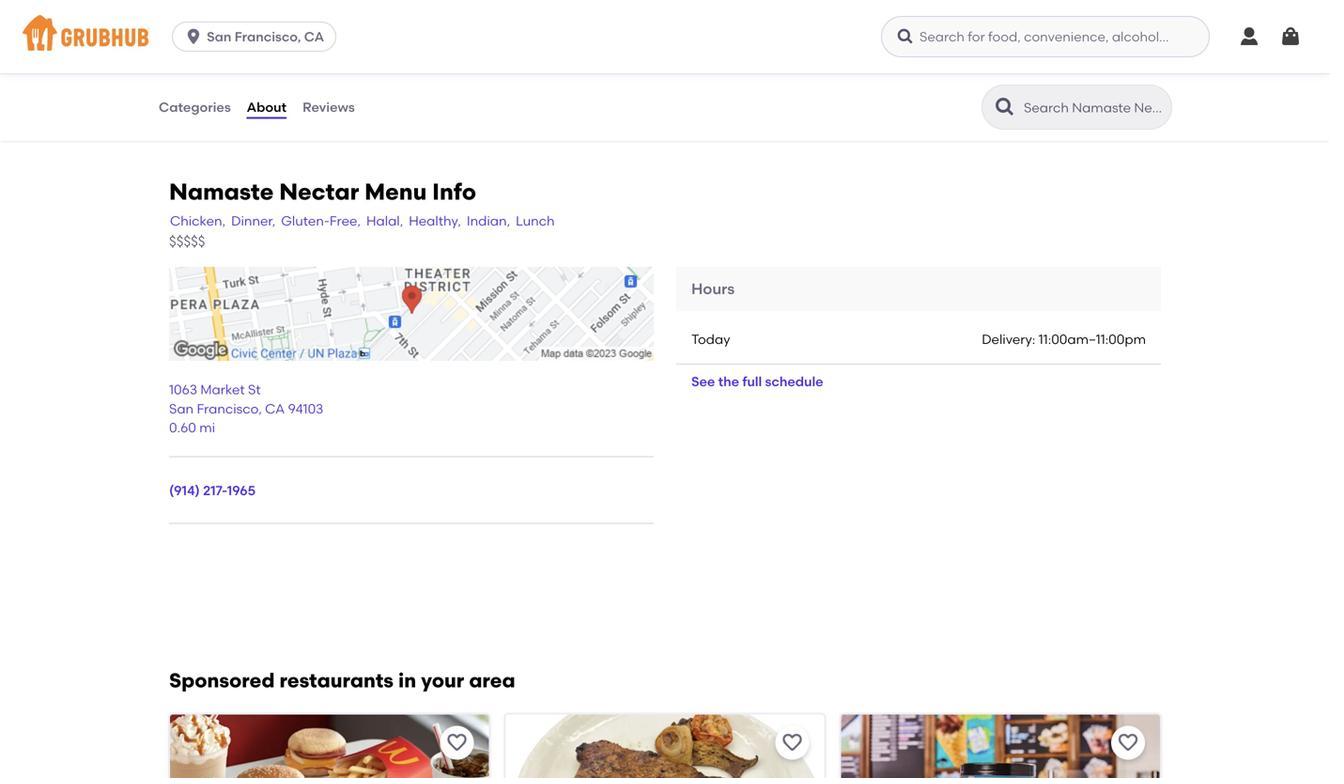 Task type: describe. For each thing, give the bounding box(es) containing it.
today
[[692, 331, 731, 347]]

94103
[[288, 401, 324, 417]]

Search Namaste Nectar search field
[[1022, 99, 1166, 117]]

market
[[200, 382, 245, 398]]

mi
[[199, 420, 215, 436]]

save this restaurant button for mcdonald's logo
[[440, 726, 474, 760]]

lunch button
[[515, 211, 556, 232]]

halal,
[[366, 213, 403, 229]]

san inside 1063 market st san francisco , ca 94103 0.60 mi
[[169, 401, 194, 417]]

gluten-
[[281, 213, 330, 229]]

st
[[248, 382, 261, 398]]

full
[[743, 373, 762, 389]]

perfect thirst quencher.
[[771, 2, 919, 18]]

indian, button
[[466, 211, 511, 232]]

the
[[719, 373, 740, 389]]

gluten-free, button
[[280, 211, 362, 232]]

san inside button
[[207, 29, 232, 45]]

reviews
[[303, 99, 355, 115]]

info
[[432, 178, 476, 205]]

see the full schedule button
[[677, 365, 839, 398]]

sponsored
[[169, 668, 275, 692]]

san francisco, ca button
[[172, 22, 344, 52]]

francisco,
[[235, 29, 301, 45]]

1965
[[227, 483, 256, 499]]

main navigation navigation
[[0, 0, 1331, 73]]

(914) 217-1965 button
[[169, 481, 256, 500]]

1 horizontal spatial svg image
[[1238, 25, 1261, 48]]

mccormick & kuleto's seafood & steaks logo image
[[506, 715, 825, 778]]

your
[[421, 668, 464, 692]]

11:00am–11:00pm
[[1039, 331, 1146, 347]]

in
[[398, 668, 416, 692]]

delivery: 11:00am–11:00pm
[[982, 331, 1146, 347]]

free,
[[330, 213, 361, 229]]

1 horizontal spatial svg image
[[1129, 11, 1152, 34]]

halal, button
[[366, 211, 404, 232]]

sponsored restaurants in your area
[[169, 668, 515, 692]]

chicken, button
[[169, 211, 227, 232]]

francisco
[[197, 401, 259, 417]]

ca inside 1063 market st san francisco , ca 94103 0.60 mi
[[265, 401, 285, 417]]

Search for food, convenience, alcohol... search field
[[881, 16, 1210, 57]]

svg image inside san francisco, ca button
[[184, 27, 203, 46]]

see the full schedule
[[692, 373, 824, 389]]



Task type: vqa. For each thing, say whether or not it's contained in the screenshot.
$$$$$
yes



Task type: locate. For each thing, give the bounding box(es) containing it.
2 horizontal spatial svg image
[[1280, 25, 1302, 48]]

save this restaurant button for mccormick & kuleto's seafood & steaks logo
[[776, 726, 810, 760]]

save this restaurant image
[[446, 731, 468, 754]]

0 horizontal spatial ca
[[265, 401, 285, 417]]

indian,
[[467, 213, 510, 229]]

ca right ','
[[265, 401, 285, 417]]

svg image
[[1238, 25, 1261, 48], [1280, 25, 1302, 48], [896, 27, 915, 46]]

search icon image
[[994, 96, 1017, 118]]

1 horizontal spatial save this restaurant button
[[776, 726, 810, 760]]

delivery:
[[982, 331, 1036, 347]]

healthy,
[[409, 213, 461, 229]]

save this restaurant image for save this restaurant button associated with mccormick & kuleto's seafood & steaks logo
[[781, 731, 804, 754]]

0 horizontal spatial svg image
[[896, 27, 915, 46]]

chicken,
[[170, 213, 226, 229]]

save this restaurant button
[[440, 726, 474, 760], [776, 726, 810, 760], [1112, 726, 1145, 760]]

2 horizontal spatial save this restaurant button
[[1112, 726, 1145, 760]]

217-
[[203, 483, 227, 499]]

1 vertical spatial san
[[169, 401, 194, 417]]

ca inside button
[[304, 29, 324, 45]]

dinner,
[[231, 213, 276, 229]]

schedule
[[765, 373, 824, 389]]

ca right "francisco,"
[[304, 29, 324, 45]]

1 save this restaurant image from the left
[[781, 731, 804, 754]]

restaurants
[[280, 668, 394, 692]]

save this restaurant image
[[781, 731, 804, 754], [1117, 731, 1140, 754]]

1 horizontal spatial ca
[[304, 29, 324, 45]]

save this restaurant image for save this restaurant button corresponding to ben & jerry's logo at the right bottom of the page
[[1117, 731, 1140, 754]]

san francisco, ca
[[207, 29, 324, 45]]

(914) 217-1965
[[169, 483, 256, 499]]

$$$$$
[[169, 233, 205, 250]]

perfect thirst quencher. button
[[759, 0, 1165, 47]]

dinner, button
[[230, 211, 277, 232]]

1063
[[169, 382, 197, 398]]

nectar
[[279, 178, 359, 205]]

save this restaurant button for ben & jerry's logo at the right bottom of the page
[[1112, 726, 1145, 760]]

1 vertical spatial ca
[[265, 401, 285, 417]]

1 horizontal spatial san
[[207, 29, 232, 45]]

san up 0.60
[[169, 401, 194, 417]]

namaste nectar menu info chicken, dinner, gluten-free, halal, healthy, indian, lunch $$$$$
[[169, 178, 555, 250]]

san
[[207, 29, 232, 45], [169, 401, 194, 417]]

san left "francisco,"
[[207, 29, 232, 45]]

see
[[692, 373, 715, 389]]

ca
[[304, 29, 324, 45], [265, 401, 285, 417]]

healthy, button
[[408, 211, 462, 232]]

0 horizontal spatial san
[[169, 401, 194, 417]]

2 save this restaurant image from the left
[[1117, 731, 1140, 754]]

2 save this restaurant button from the left
[[776, 726, 810, 760]]

lunch
[[516, 213, 555, 229]]

(914)
[[169, 483, 200, 499]]

1063 market st san francisco , ca 94103 0.60 mi
[[169, 382, 324, 436]]

menu
[[365, 178, 427, 205]]

svg image
[[1129, 11, 1152, 34], [184, 27, 203, 46]]

1 horizontal spatial save this restaurant image
[[1117, 731, 1140, 754]]

0 vertical spatial san
[[207, 29, 232, 45]]

reviews button
[[302, 73, 356, 141]]

about button
[[246, 73, 288, 141]]

quencher.
[[855, 2, 919, 18]]

0 vertical spatial ca
[[304, 29, 324, 45]]

namaste
[[169, 178, 274, 205]]

categories button
[[158, 73, 232, 141]]

area
[[469, 668, 515, 692]]

1 save this restaurant button from the left
[[440, 726, 474, 760]]

ben & jerry's logo image
[[842, 715, 1160, 778]]

0.60
[[169, 420, 196, 436]]

about
[[247, 99, 287, 115]]

perfect
[[771, 2, 816, 18]]

categories
[[159, 99, 231, 115]]

thirst
[[820, 2, 852, 18]]

0 horizontal spatial svg image
[[184, 27, 203, 46]]

hours
[[692, 280, 735, 298]]

,
[[259, 401, 262, 417]]

0 horizontal spatial save this restaurant button
[[440, 726, 474, 760]]

0 horizontal spatial save this restaurant image
[[781, 731, 804, 754]]

3 save this restaurant button from the left
[[1112, 726, 1145, 760]]

mcdonald's logo image
[[170, 715, 489, 778]]



